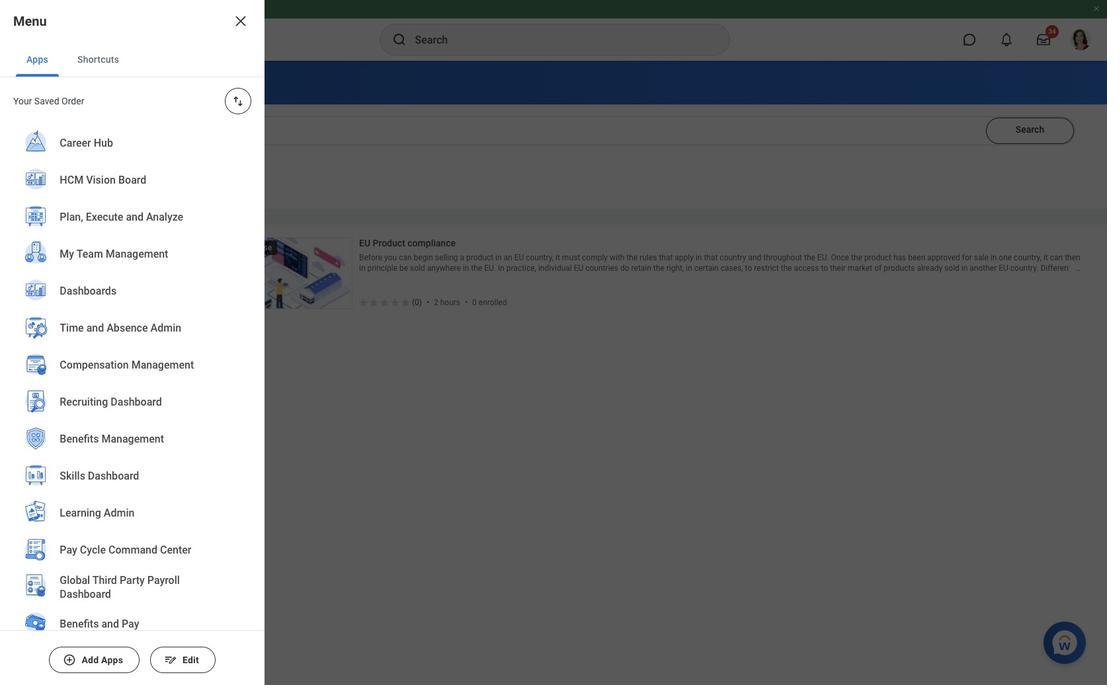 Task type: describe. For each thing, give the bounding box(es) containing it.
course
[[247, 243, 272, 252]]

once
[[831, 254, 849, 263]]

workday learning
[[49, 645, 112, 654]]

1 horizontal spatial product
[[585, 275, 612, 284]]

right,
[[666, 264, 684, 273]]

x image
[[233, 13, 249, 29]]

skills dashboard link
[[16, 458, 249, 497]]

created
[[50, 402, 92, 416]]

certain
[[694, 264, 719, 273]]

business skills
[[49, 670, 102, 679]]

content provider button
[[50, 364, 140, 378]]

and up add apps
[[101, 619, 119, 631]]

pay cycle command center
[[60, 544, 191, 557]]

plan,
[[60, 211, 83, 224]]

1 vertical spatial pay
[[121, 619, 139, 631]]

shortcuts
[[77, 54, 119, 65]]

anywhere
[[427, 264, 461, 273]]

dashboards
[[60, 285, 116, 298]]

already
[[917, 264, 942, 273]]

party
[[119, 574, 144, 587]]

topic tree
[[31, 612, 204, 686]]

manufacturing,
[[685, 275, 739, 284]]

the up access
[[804, 254, 815, 263]]

inbox large image
[[1037, 33, 1050, 46]]

0 horizontal spatial products
[[791, 275, 823, 284]]

followed
[[409, 275, 439, 284]]

an
[[504, 254, 512, 263]]

global third party payroll dashboard
[[60, 574, 180, 601]]

market
[[848, 264, 872, 273]]

1 that from the left
[[659, 254, 673, 263]]

eu product compliance
[[359, 238, 456, 248]]

pay cycle command center link
[[16, 532, 249, 571]]

0 vertical spatial be
[[399, 264, 408, 273]]

importing
[[741, 275, 775, 284]]

each
[[450, 275, 467, 284]]

topic group
[[26, 581, 208, 686]]

the up (for
[[781, 264, 792, 273]]

apps inside button
[[26, 54, 48, 65]]

add
[[81, 655, 99, 666]]

in up each in the top of the page
[[463, 264, 469, 273]]

hours
[[440, 298, 460, 307]]

menu
[[13, 13, 47, 29]]

0 vertical spatial products
[[884, 264, 915, 273]]

career hub link
[[16, 125, 249, 163]]

begin
[[414, 254, 433, 263]]

restrict
[[754, 264, 779, 273]]

before you can begin selling a product in an eu country, it must comply with the rules that apply in that country and throughout the eu. once the product has been approved for sale in one country, it can then in principle be sold anywhere in the eu. in practice, individual eu countries do retain the right, in certain cases, to restrict the access to their market of products already sold in another eu country. different rules must be followed at each step of the process of bringing a product to market: planning, manufacturing, importing (for products manufactured outside the eu), distribution and the final sale to consumers or end-users. many potential actors are involved.
[[359, 254, 1080, 295]]

0 horizontal spatial of
[[486, 275, 494, 284]]

end-
[[410, 285, 425, 295]]

access type group
[[26, 296, 208, 353]]

search inside filter search box
[[72, 237, 109, 251]]

add apps
[[81, 655, 123, 666]]

workday
[[49, 645, 79, 654]]

1 vertical spatial rules
[[359, 275, 376, 284]]

in down for
[[961, 264, 968, 273]]

2 can from the left
[[1050, 254, 1063, 263]]

search inside search button
[[1016, 124, 1044, 135]]

distribution
[[933, 275, 973, 284]]

2 hours
[[434, 298, 460, 307]]

list containing career hub
[[0, 125, 265, 686]]

you
[[384, 254, 397, 263]]

access
[[50, 297, 89, 311]]

1 horizontal spatial of
[[539, 275, 546, 284]]

2 country, from the left
[[1014, 254, 1042, 263]]

0 horizontal spatial product
[[466, 254, 493, 263]]

2 horizontal spatial product
[[864, 254, 891, 263]]

career hub
[[60, 137, 113, 150]]

comply
[[582, 254, 608, 263]]

topic button
[[50, 582, 79, 596]]

with
[[610, 254, 625, 263]]

plan, execute and analyze
[[60, 211, 183, 224]]

1 sold from the left
[[410, 264, 425, 273]]

topic
[[50, 582, 79, 596]]

chevron down image for access type
[[27, 300, 43, 310]]

provider
[[95, 364, 140, 378]]

browse learning content element
[[26, 75, 176, 91]]

admin inside time and absence admin link
[[150, 322, 181, 335]]

browse
[[26, 75, 71, 91]]

the down in
[[496, 275, 507, 284]]

one
[[999, 254, 1012, 263]]

vision
[[86, 174, 115, 187]]

command
[[108, 544, 157, 557]]

for
[[962, 254, 972, 263]]

country
[[720, 254, 746, 263]]

dashboard for skills dashboard
[[88, 470, 139, 483]]

notifications large image
[[1000, 33, 1013, 46]]

to up importing
[[745, 264, 752, 273]]

skills dashboard
[[60, 470, 139, 483]]

involved.
[[540, 285, 571, 295]]

management inside my team management link
[[105, 248, 168, 261]]

search image
[[391, 32, 407, 48]]

practice,
[[506, 264, 536, 273]]

filter search field
[[24, 237, 217, 686]]

order
[[62, 96, 84, 106]]

enrolled
[[479, 298, 507, 307]]

hcm
[[60, 174, 83, 187]]

do
[[620, 264, 629, 273]]

eu),
[[917, 275, 931, 284]]

2 sold from the left
[[944, 264, 959, 273]]

Search search field
[[26, 117, 1075, 145]]

content inside filter search box
[[50, 364, 92, 378]]

analyze
[[146, 211, 183, 224]]

recruiting
[[60, 396, 108, 409]]

and up demand
[[86, 322, 104, 335]]

type
[[91, 297, 117, 311]]

learning for browse
[[74, 75, 126, 91]]

0 vertical spatial a
[[460, 254, 464, 263]]

hub
[[93, 137, 113, 150]]

level
[[76, 506, 104, 520]]

learning admin link
[[16, 495, 249, 534]]

access type button
[[50, 297, 117, 311]]

another
[[970, 264, 997, 273]]

benefits for benefits management
[[60, 433, 99, 446]]

retain
[[631, 264, 651, 273]]

profile logan mcneil element
[[1062, 25, 1099, 54]]

search image
[[33, 126, 43, 137]]

1 horizontal spatial must
[[562, 254, 580, 263]]

2 horizontal spatial of
[[874, 264, 882, 273]]

skill level button
[[50, 506, 104, 520]]

cycle
[[80, 544, 106, 557]]

actors
[[503, 285, 525, 295]]

potential
[[470, 285, 501, 295]]

learning for workday
[[81, 645, 112, 654]]

dashboards link
[[16, 273, 249, 311]]

users.
[[425, 285, 446, 295]]

individual
[[538, 264, 572, 273]]



Task type: vqa. For each thing, say whether or not it's contained in the screenshot.
request
no



Task type: locate. For each thing, give the bounding box(es) containing it.
chevron down image left created
[[27, 405, 43, 414]]

cases,
[[721, 264, 743, 273]]

management inside compensation management link
[[131, 359, 194, 372]]

product up step
[[466, 254, 493, 263]]

then
[[1065, 254, 1080, 263]]

1 vertical spatial admin
[[103, 507, 134, 520]]

created by worker group
[[24, 401, 208, 458]]

0 vertical spatial content
[[129, 75, 176, 91]]

sold down begin
[[410, 264, 425, 273]]

of up potential
[[486, 275, 494, 284]]

0 vertical spatial rules
[[640, 254, 657, 263]]

of down individual
[[539, 275, 546, 284]]

browse learning content
[[26, 75, 176, 91]]

your
[[13, 96, 32, 106]]

can
[[399, 254, 412, 263], [1050, 254, 1063, 263]]

dashboard inside global third party payroll dashboard
[[60, 589, 111, 601]]

product down countries
[[585, 275, 612, 284]]

1 vertical spatial benefits
[[60, 619, 99, 631]]

it
[[556, 254, 560, 263], [1044, 254, 1048, 263]]

1 horizontal spatial country,
[[1014, 254, 1042, 263]]

in down apply in
[[686, 264, 692, 273]]

0 vertical spatial pay
[[60, 544, 77, 557]]

0 horizontal spatial must
[[378, 275, 396, 284]]

management down plan, execute and analyze link
[[105, 248, 168, 261]]

content provider
[[50, 364, 140, 378]]

search button
[[986, 118, 1074, 144]]

execute
[[86, 211, 123, 224]]

0 horizontal spatial a
[[460, 254, 464, 263]]

the up step
[[471, 264, 482, 273]]

benefits up workday learning
[[60, 619, 99, 631]]

0 enrolled
[[472, 298, 507, 307]]

sort image
[[231, 95, 245, 108]]

are
[[527, 285, 538, 295]]

edit
[[182, 655, 199, 666]]

compensation
[[60, 359, 128, 372]]

must down principle
[[378, 275, 396, 284]]

1 can from the left
[[399, 254, 412, 263]]

(for
[[777, 275, 789, 284]]

sold up distribution at the top right
[[944, 264, 959, 273]]

0 vertical spatial benefits
[[60, 433, 99, 446]]

skills
[[60, 470, 85, 483], [50, 544, 79, 558], [83, 670, 102, 679]]

1 horizontal spatial content
[[129, 75, 176, 91]]

1 horizontal spatial rules
[[640, 254, 657, 263]]

and inside before you can begin selling a product in an eu country, it must comply with the rules that apply in that country and throughout the eu. once the product has been approved for sale in one country, it can then in principle be sold anywhere in the eu. in practice, individual eu countries do retain the right, in certain cases, to restrict the access to their market of products already sold in another eu country. different rules must be followed at each step of the process of bringing a product to market: planning, manufacturing, importing (for products manufactured outside the eu), distribution and the final sale to consumers or end-users. many potential actors are involved.
[[975, 275, 988, 284]]

learning inside list
[[60, 507, 101, 520]]

1 horizontal spatial that
[[704, 254, 718, 263]]

skills button
[[50, 544, 79, 558]]

skills for skills
[[50, 544, 79, 558]]

tab list
[[0, 42, 265, 77]]

final
[[1003, 275, 1019, 284]]

the left eu),
[[904, 275, 915, 284]]

0 horizontal spatial it
[[556, 254, 560, 263]]

admin right absence
[[150, 322, 181, 335]]

sold
[[410, 264, 425, 273], [944, 264, 959, 273]]

2 benefits from the top
[[60, 619, 99, 631]]

2 it from the left
[[1044, 254, 1048, 263]]

global navigation dialog
[[0, 0, 265, 686]]

approved
[[927, 254, 960, 263]]

in left an
[[495, 254, 502, 263]]

chevron down image inside access type group
[[27, 300, 43, 310]]

in
[[498, 264, 504, 273]]

0 vertical spatial search
[[1016, 124, 1044, 135]]

1 horizontal spatial products
[[884, 264, 915, 273]]

1 horizontal spatial pay
[[121, 619, 139, 631]]

the up market
[[851, 254, 862, 263]]

chevron down image
[[27, 300, 43, 310], [27, 405, 43, 414]]

(0)
[[412, 298, 422, 307]]

at
[[441, 275, 448, 284]]

created by worker button
[[50, 402, 148, 416]]

language button
[[50, 469, 102, 483]]

1 it from the left
[[556, 254, 560, 263]]

a right bringing
[[579, 275, 583, 284]]

list
[[0, 125, 265, 686]]

eu
[[359, 238, 370, 248], [514, 254, 524, 263], [574, 264, 583, 273], [999, 264, 1008, 273]]

to down 'do'
[[614, 275, 621, 284]]

hcm vision board link
[[16, 162, 249, 200]]

benefits down created
[[60, 433, 99, 446]]

1 vertical spatial search
[[72, 237, 109, 251]]

team
[[76, 248, 103, 261]]

1 vertical spatial dashboard
[[88, 470, 139, 483]]

1 horizontal spatial eu.
[[817, 254, 829, 263]]

2 vertical spatial dashboard
[[60, 589, 111, 601]]

process
[[509, 275, 537, 284]]

0 vertical spatial management
[[105, 248, 168, 261]]

1 horizontal spatial search
[[1016, 124, 1044, 135]]

skills left the cycle
[[50, 544, 79, 558]]

eu. left in
[[484, 264, 496, 273]]

1 horizontal spatial admin
[[150, 322, 181, 335]]

time and absence admin
[[60, 322, 181, 335]]

0 horizontal spatial apps
[[26, 54, 48, 65]]

0 vertical spatial admin
[[150, 322, 181, 335]]

dashboard inside skills dashboard link
[[88, 470, 139, 483]]

the
[[627, 254, 638, 263], [804, 254, 815, 263], [851, 254, 862, 263], [471, 264, 482, 273], [653, 264, 664, 273], [781, 264, 792, 273], [496, 275, 507, 284], [904, 275, 915, 284], [990, 275, 1002, 284]]

eu up practice,
[[514, 254, 524, 263]]

a right selling
[[460, 254, 464, 263]]

before
[[359, 254, 382, 263]]

recruiting dashboard
[[60, 396, 162, 409]]

1 vertical spatial apps
[[101, 655, 123, 666]]

board
[[118, 174, 146, 187]]

principle
[[367, 264, 397, 273]]

different
[[1041, 264, 1071, 273]]

plan, execute and analyze link
[[16, 199, 249, 237]]

learning inside topic tree
[[81, 645, 112, 654]]

skills for skills dashboard
[[60, 470, 85, 483]]

has
[[893, 254, 906, 263]]

planning,
[[652, 275, 684, 284]]

time
[[60, 322, 84, 335]]

0 vertical spatial sale
[[974, 254, 989, 263]]

and left "analyze"
[[126, 211, 143, 224]]

Browse Learning Content text field
[[28, 117, 1075, 145]]

0 horizontal spatial search
[[72, 237, 109, 251]]

0 vertical spatial must
[[562, 254, 580, 263]]

pay down global third party payroll dashboard
[[121, 619, 139, 631]]

content down the on demand
[[50, 364, 92, 378]]

consumers
[[359, 285, 399, 295]]

pay left the cycle
[[60, 544, 77, 557]]

1 horizontal spatial it
[[1044, 254, 1048, 263]]

admin inside learning admin link
[[103, 507, 134, 520]]

worker
[[110, 402, 148, 416]]

1 horizontal spatial sold
[[944, 264, 959, 273]]

it up individual
[[556, 254, 560, 263]]

plus circle image
[[63, 654, 76, 667]]

1 horizontal spatial can
[[1050, 254, 1063, 263]]

apps button
[[16, 42, 59, 77]]

eu up bringing
[[574, 264, 583, 273]]

1 vertical spatial content
[[50, 364, 92, 378]]

many
[[448, 285, 468, 295]]

in down the before
[[359, 264, 365, 273]]

to
[[745, 264, 752, 273], [821, 264, 828, 273], [614, 275, 621, 284], [1037, 275, 1044, 284]]

0 horizontal spatial content
[[50, 364, 92, 378]]

0 vertical spatial learning
[[74, 75, 126, 91]]

0 vertical spatial eu.
[[817, 254, 829, 263]]

products down access
[[791, 275, 823, 284]]

dashboard down global
[[60, 589, 111, 601]]

1 country, from the left
[[526, 254, 554, 263]]

tab list containing apps
[[0, 42, 265, 77]]

country.
[[1010, 264, 1039, 273]]

0 vertical spatial dashboard
[[110, 396, 162, 409]]

text edit image
[[164, 654, 177, 667]]

leigh
[[50, 440, 69, 449]]

2 vertical spatial skills
[[83, 670, 102, 679]]

rules up consumers
[[359, 275, 376, 284]]

been
[[908, 254, 925, 263]]

current
[[28, 237, 69, 251]]

0 horizontal spatial admin
[[103, 507, 134, 520]]

eu.
[[817, 254, 829, 263], [484, 264, 496, 273]]

management for benefits management
[[101, 433, 164, 446]]

chevron down image inside created by worker group
[[27, 405, 43, 414]]

compensation management
[[60, 359, 194, 372]]

dashboard for recruiting dashboard
[[110, 396, 162, 409]]

dashboard inside recruiting dashboard link
[[110, 396, 162, 409]]

your saved order
[[13, 96, 84, 106]]

the up 'do'
[[627, 254, 638, 263]]

language
[[50, 469, 102, 483]]

skills down leigh freidman
[[60, 470, 85, 483]]

admin up the pay cycle command center
[[103, 507, 134, 520]]

sale down country.
[[1020, 275, 1035, 284]]

management down time and absence admin link
[[131, 359, 194, 372]]

my team management
[[60, 248, 168, 261]]

0 horizontal spatial rules
[[359, 275, 376, 284]]

freidman
[[71, 440, 104, 449]]

it up different
[[1044, 254, 1048, 263]]

benefits management
[[60, 433, 164, 446]]

1 vertical spatial be
[[398, 275, 407, 284]]

country, up country.
[[1014, 254, 1042, 263]]

the up planning, in the top of the page
[[653, 264, 664, 273]]

1 vertical spatial management
[[131, 359, 194, 372]]

management down worker
[[101, 433, 164, 446]]

pay
[[60, 544, 77, 557], [121, 619, 139, 631]]

demand
[[61, 335, 90, 344]]

dashboard down "benefits management"
[[88, 470, 139, 483]]

selling
[[435, 254, 458, 263]]

in left 'one'
[[991, 254, 997, 263]]

2 vertical spatial learning
[[81, 645, 112, 654]]

apps inside button
[[101, 655, 123, 666]]

edit button
[[150, 647, 215, 674]]

0 horizontal spatial sold
[[410, 264, 425, 273]]

dashboard right by at the left bottom of the page
[[110, 396, 162, 409]]

1 vertical spatial products
[[791, 275, 823, 284]]

learning
[[74, 75, 126, 91], [60, 507, 101, 520], [81, 645, 112, 654]]

that up certain
[[704, 254, 718, 263]]

1 horizontal spatial apps
[[101, 655, 123, 666]]

2
[[434, 298, 438, 307]]

eu product compliance image
[[226, 238, 352, 309]]

1 chevron down image from the top
[[27, 300, 43, 310]]

that up right,
[[659, 254, 673, 263]]

0 horizontal spatial country,
[[526, 254, 554, 263]]

can right you
[[399, 254, 412, 263]]

chevron down image
[[27, 585, 43, 594]]

0 vertical spatial chevron down image
[[27, 300, 43, 310]]

browse learning content main content
[[0, 61, 1107, 686]]

recruiting dashboard link
[[16, 384, 249, 423]]

1 vertical spatial a
[[579, 275, 583, 284]]

0 vertical spatial skills
[[60, 470, 85, 483]]

rules up the retain
[[640, 254, 657, 263]]

eu up the before
[[359, 238, 370, 248]]

chevron down image for created by worker
[[27, 405, 43, 414]]

management for compensation management
[[131, 359, 194, 372]]

third
[[92, 574, 117, 587]]

sale up another
[[974, 254, 989, 263]]

skills inside topic tree
[[83, 670, 102, 679]]

skills down add
[[83, 670, 102, 679]]

in
[[495, 254, 502, 263], [991, 254, 997, 263], [359, 264, 365, 273], [463, 264, 469, 273], [686, 264, 692, 273], [961, 264, 968, 273]]

skills inside global navigation dialog
[[60, 470, 85, 483]]

to down different
[[1037, 275, 1044, 284]]

1 vertical spatial eu.
[[484, 264, 496, 273]]

2 vertical spatial management
[[101, 433, 164, 446]]

apps right add
[[101, 655, 123, 666]]

banner
[[0, 0, 1107, 61]]

management inside benefits management link
[[101, 433, 164, 446]]

access
[[794, 264, 819, 273]]

close environment banner image
[[1093, 5, 1100, 13]]

my
[[60, 248, 74, 261]]

by
[[95, 402, 107, 416]]

content up career hub link at left top
[[129, 75, 176, 91]]

on
[[49, 335, 59, 344]]

can up different
[[1050, 254, 1063, 263]]

apps up the browse
[[26, 54, 48, 65]]

to left their at right
[[821, 264, 828, 273]]

0 horizontal spatial sale
[[974, 254, 989, 263]]

2 chevron down image from the top
[[27, 405, 43, 414]]

0 horizontal spatial eu.
[[484, 264, 496, 273]]

benefits management link
[[16, 421, 249, 460]]

1 vertical spatial sale
[[1020, 275, 1035, 284]]

of up outside
[[874, 264, 882, 273]]

leigh freidman
[[50, 440, 104, 449]]

0 vertical spatial apps
[[26, 54, 48, 65]]

and down another
[[975, 275, 988, 284]]

1 horizontal spatial sale
[[1020, 275, 1035, 284]]

1 vertical spatial skills
[[50, 544, 79, 558]]

country, up individual
[[526, 254, 554, 263]]

eu down 'one'
[[999, 264, 1008, 273]]

the left the final
[[990, 275, 1002, 284]]

must up individual
[[562, 254, 580, 263]]

eu. left once on the right of the page
[[817, 254, 829, 263]]

0 horizontal spatial pay
[[60, 544, 77, 557]]

created by worker
[[50, 402, 148, 416]]

chevron down image left access
[[27, 300, 43, 310]]

products
[[884, 264, 915, 273], [791, 275, 823, 284]]

2 that from the left
[[704, 254, 718, 263]]

benefits for benefits and pay
[[60, 619, 99, 631]]

0 horizontal spatial can
[[399, 254, 412, 263]]

products down has
[[884, 264, 915, 273]]

1 vertical spatial chevron down image
[[27, 405, 43, 414]]

1 benefits from the top
[[60, 433, 99, 446]]

product up market
[[864, 254, 891, 263]]

1 horizontal spatial a
[[579, 275, 583, 284]]

1 vertical spatial learning
[[60, 507, 101, 520]]

1 vertical spatial must
[[378, 275, 396, 284]]

skill
[[50, 506, 73, 520]]

outside
[[876, 275, 902, 284]]

current search
[[28, 237, 109, 251]]

0 horizontal spatial that
[[659, 254, 673, 263]]



